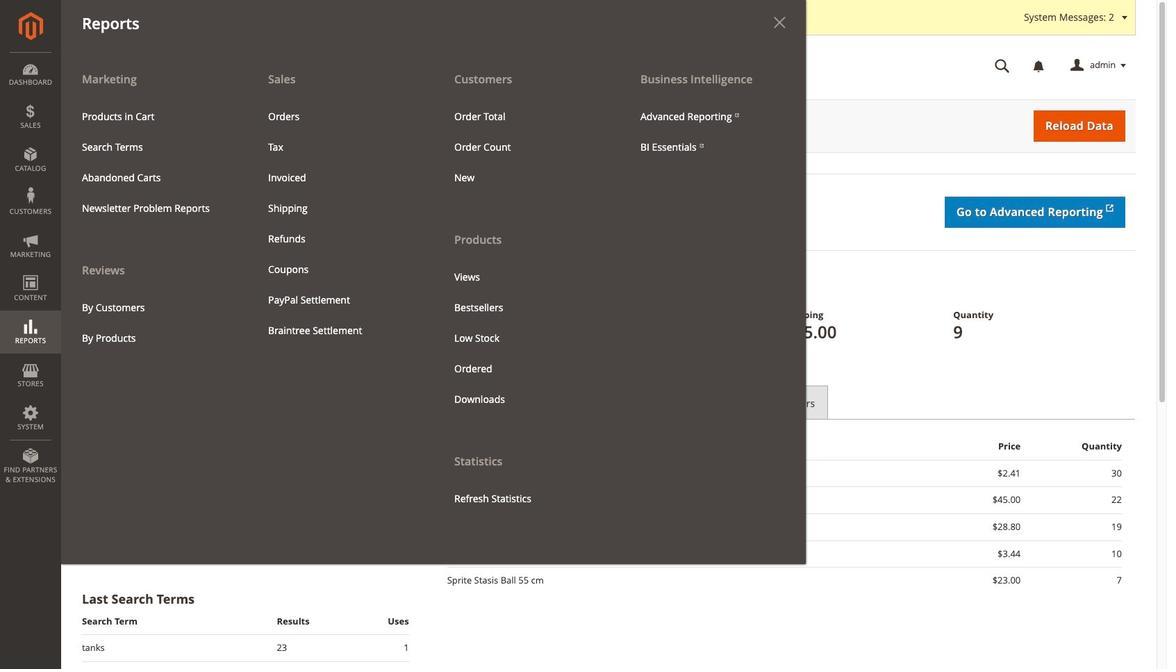 Task type: locate. For each thing, give the bounding box(es) containing it.
menu
[[61, 64, 806, 564], [61, 64, 247, 353], [434, 64, 620, 514], [72, 101, 237, 224], [258, 101, 423, 346], [444, 101, 609, 193], [630, 101, 796, 162], [444, 262, 609, 415], [72, 292, 237, 353]]

menu bar
[[0, 0, 806, 564]]

magento admin panel image
[[18, 12, 43, 40]]



Task type: vqa. For each thing, say whether or not it's contained in the screenshot.
menu bar
yes



